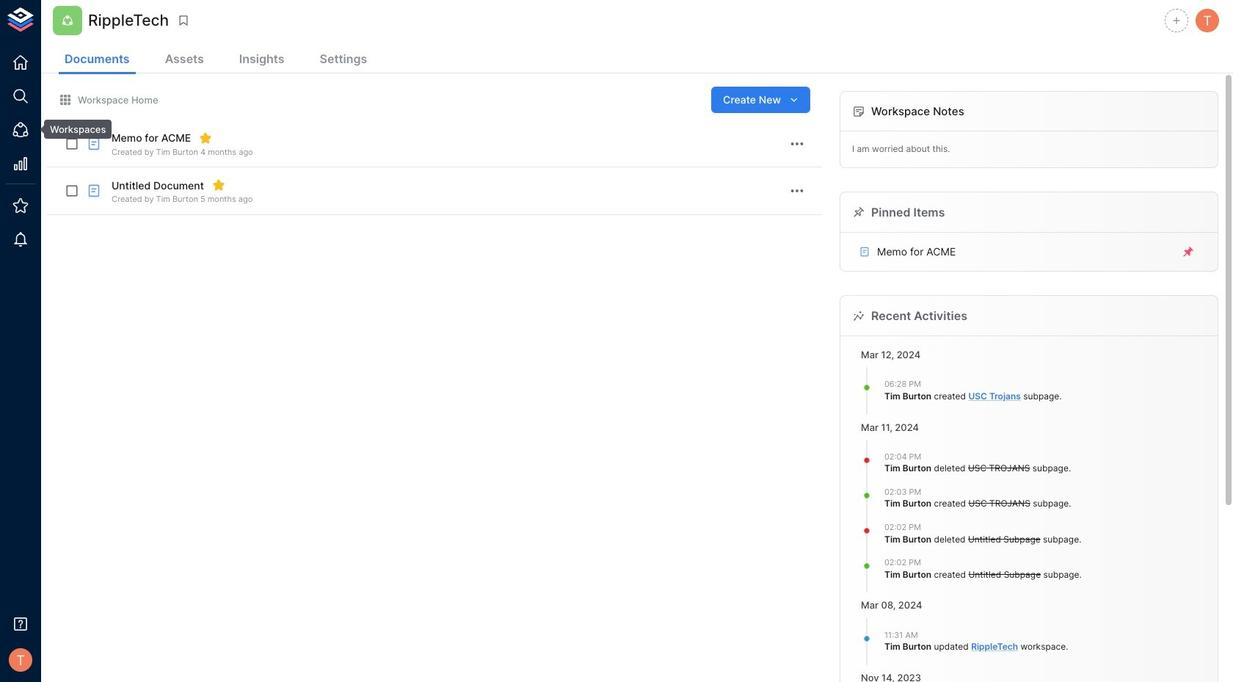 Task type: describe. For each thing, give the bounding box(es) containing it.
bookmark image
[[177, 14, 190, 27]]

0 vertical spatial remove favorite image
[[199, 131, 212, 145]]

unpin image
[[1182, 245, 1195, 258]]



Task type: locate. For each thing, give the bounding box(es) containing it.
tooltip
[[34, 120, 112, 139]]

1 vertical spatial remove favorite image
[[212, 179, 225, 192]]

remove favorite image
[[199, 131, 212, 145], [212, 179, 225, 192]]



Task type: vqa. For each thing, say whether or not it's contained in the screenshot.
Favorite icon
no



